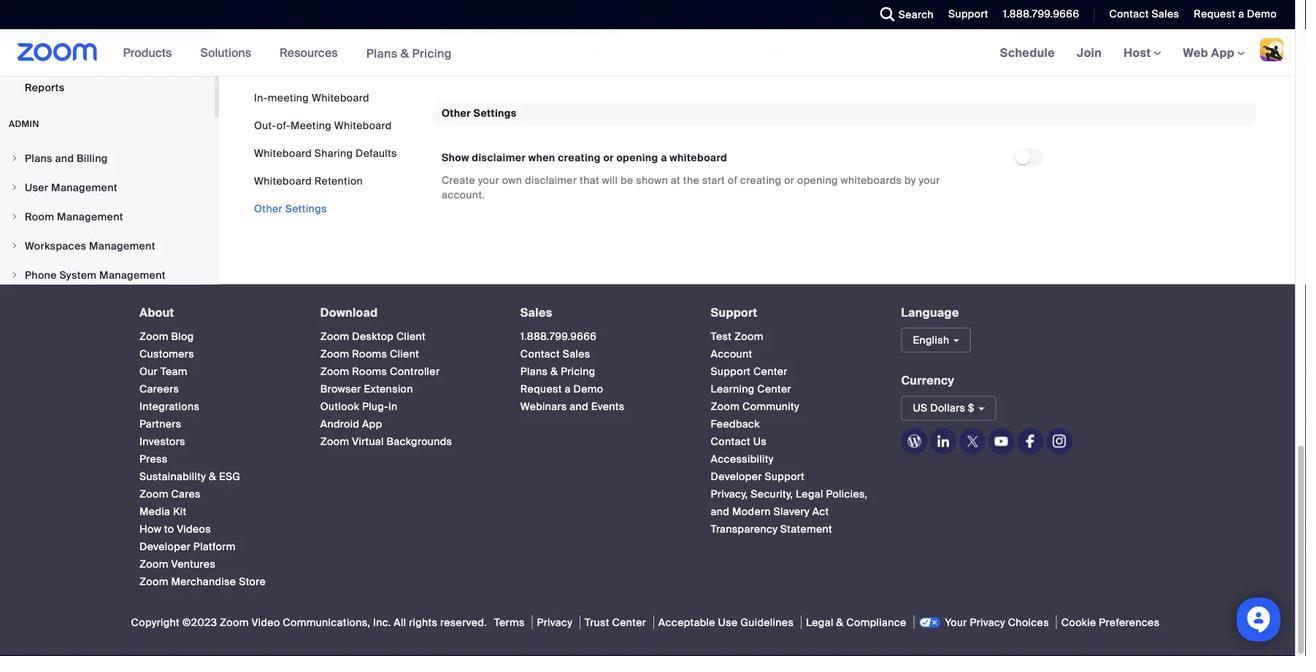 Task type: describe. For each thing, give the bounding box(es) containing it.
choices
[[1009, 616, 1050, 630]]

learning center link
[[711, 382, 792, 396]]

0 vertical spatial or
[[604, 151, 614, 165]]

web
[[1184, 45, 1209, 60]]

management for user management
[[51, 181, 117, 195]]

products
[[123, 45, 172, 60]]

0 vertical spatial other settings
[[442, 107, 517, 120]]

accessibility link
[[711, 453, 774, 466]]

opening inside the create your own disclaimer that will be shown at the start of creating or opening whiteboards by your account.
[[798, 174, 838, 187]]

learning
[[711, 382, 755, 396]]

0 horizontal spatial sales
[[521, 305, 553, 320]]

show disclaimer when creating or opening a whiteboard
[[442, 151, 728, 165]]

plans for plans and billing
[[25, 152, 52, 165]]

all
[[394, 616, 406, 630]]

videos
[[177, 523, 211, 536]]

contact us link
[[711, 435, 767, 449]]

in inside zoom desktop client zoom rooms client zoom rooms controller browser extension outlook plug-in android app zoom virtual backgrounds
[[389, 400, 398, 414]]

request inside 1.888.799.9666 contact sales plans & pricing request a demo webinars and events
[[521, 382, 562, 396]]

1.888.799.9666 for 1.888.799.9666
[[1004, 7, 1080, 21]]

0 vertical spatial center
[[754, 365, 788, 378]]

phone system management
[[25, 269, 166, 282]]

sharing
[[315, 146, 353, 160]]

resources
[[280, 45, 338, 60]]

acceptable use guidelines
[[659, 616, 794, 630]]

days.
[[735, 47, 761, 61]]

esg
[[219, 470, 241, 484]]

careers link
[[140, 382, 179, 396]]

web app button
[[1184, 45, 1245, 60]]

support up security,
[[765, 470, 805, 484]]

of inside the create your own disclaimer that will be shown at the start of creating or opening whiteboards by your account.
[[728, 174, 738, 187]]

zoom logo image
[[18, 43, 98, 61]]

1.888.799.9666 contact sales plans & pricing request a demo webinars and events
[[521, 330, 625, 414]]

rights
[[409, 616, 438, 630]]

management inside menu item
[[99, 269, 166, 282]]

our
[[140, 365, 158, 378]]

test
[[711, 330, 732, 343]]

moved
[[542, 47, 576, 61]]

in-
[[254, 91, 268, 104]]

2 horizontal spatial a
[[1239, 7, 1245, 21]]

phone system management menu item
[[0, 262, 215, 290]]

show
[[442, 151, 470, 165]]

pricing inside 1.888.799.9666 contact sales plans & pricing request a demo webinars and events
[[561, 365, 596, 378]]

2 privacy from the left
[[970, 616, 1006, 630]]

how
[[140, 523, 162, 536]]

that
[[580, 174, 600, 187]]

1 horizontal spatial demo
[[1248, 7, 1278, 21]]

room management menu item
[[0, 203, 215, 231]]

plans inside 1.888.799.9666 contact sales plans & pricing request a demo webinars and events
[[521, 365, 548, 378]]

team
[[161, 365, 188, 378]]

media kit link
[[140, 505, 187, 519]]

2 rooms from the top
[[352, 365, 387, 378]]

support up test zoom link
[[711, 305, 758, 320]]

privacy link
[[532, 616, 577, 630]]

whiteboard up out-of-meeting whiteboard link
[[312, 91, 370, 104]]

learn
[[764, 47, 793, 61]]

sales link
[[521, 305, 553, 320]]

virtual
[[352, 435, 384, 449]]

whiteboard up other settings link
[[254, 174, 312, 188]]

1 your from the left
[[478, 174, 500, 187]]

guidelines
[[741, 616, 794, 630]]

developer platform link
[[140, 540, 236, 554]]

press link
[[140, 453, 168, 466]]

and inside menu item
[[55, 152, 74, 165]]

user
[[25, 181, 48, 195]]

1 vertical spatial specified
[[633, 47, 679, 61]]

request a demo
[[1195, 7, 1278, 21]]

zoom community link
[[711, 400, 800, 414]]

zoom ventures link
[[140, 558, 216, 571]]

retention
[[315, 174, 363, 188]]

0 vertical spatial will
[[508, 47, 524, 61]]

cookie
[[1062, 616, 1097, 630]]

and inside 1.888.799.9666 contact sales plans & pricing request a demo webinars and events
[[570, 400, 589, 414]]

auto-delete specified whiteboards
[[442, 25, 621, 38]]

& inside zoom blog customers our team careers integrations partners investors press sustainability & esg zoom cares media kit how to videos developer platform zoom ventures zoom merchandise store
[[209, 470, 216, 484]]

$
[[969, 402, 975, 415]]

contact sales
[[1110, 7, 1180, 21]]

whiteboard sharing defaults link
[[254, 146, 397, 160]]

admin menu menu
[[0, 145, 215, 350]]

2 vertical spatial center
[[612, 616, 647, 630]]

©2023
[[182, 616, 217, 630]]

plans and billing menu item
[[0, 145, 215, 173]]

webinars and events link
[[521, 400, 625, 414]]

media
[[140, 505, 170, 519]]

right image for phone
[[10, 271, 19, 280]]

host
[[1124, 45, 1155, 60]]

developer inside test zoom account support center learning center zoom community feedback contact us accessibility developer support privacy, security, legal policies, and modern slavery act transparency statement
[[711, 470, 762, 484]]

acceptable use guidelines link
[[654, 616, 799, 630]]

right image for room management
[[10, 213, 19, 222]]

reserved.
[[440, 616, 487, 630]]

meeting
[[268, 91, 309, 104]]

communications,
[[283, 616, 371, 630]]

android app link
[[321, 418, 382, 431]]

0 vertical spatial client
[[397, 330, 426, 343]]

policies,
[[826, 488, 868, 501]]

creating inside the create your own disclaimer that will be shown at the start of creating or opening whiteboards by your account.
[[741, 174, 782, 187]]

0 horizontal spatial opening
[[617, 151, 659, 165]]

sustainability
[[140, 470, 206, 484]]

1.888.799.9666 for 1.888.799.9666 contact sales plans & pricing request a demo webinars and events
[[521, 330, 597, 343]]

1 vertical spatial client
[[390, 347, 419, 361]]

whiteboard up defaults
[[334, 119, 392, 132]]

admin
[[9, 119, 39, 130]]

schedule
[[1001, 45, 1056, 60]]

settings inside other settings element
[[474, 107, 517, 120]]

learn more link
[[764, 47, 821, 61]]

app inside zoom desktop client zoom rooms client zoom rooms controller browser extension outlook plug-in android app zoom virtual backgrounds
[[362, 418, 382, 431]]

download link
[[321, 305, 378, 320]]

legal inside test zoom account support center learning center zoom community feedback contact us accessibility developer support privacy, security, legal policies, and modern slavery act transparency statement
[[796, 488, 824, 501]]

about
[[140, 305, 174, 320]]

cookie preferences
[[1062, 616, 1160, 630]]

0 vertical spatial of
[[723, 47, 733, 61]]

be inside the create your own disclaimer that will be shown at the start of creating or opening whiteboards by your account.
[[621, 174, 634, 187]]

investors link
[[140, 435, 185, 449]]

extension
[[364, 382, 413, 396]]

video
[[252, 616, 280, 630]]

currency
[[902, 373, 955, 389]]

zoom desktop client zoom rooms client zoom rooms controller browser extension outlook plug-in android app zoom virtual backgrounds
[[321, 330, 452, 449]]

1 rooms from the top
[[352, 347, 387, 361]]

act
[[813, 505, 829, 519]]

account.
[[442, 188, 485, 202]]

shown
[[636, 174, 668, 187]]

a inside other settings element
[[661, 151, 667, 165]]

and inside test zoom account support center learning center zoom community feedback contact us accessibility developer support privacy, security, legal policies, and modern slavery act transparency statement
[[711, 505, 730, 519]]

menu bar containing in-meeting whiteboard
[[254, 91, 397, 216]]

out-
[[254, 119, 277, 132]]

profile picture image
[[1261, 38, 1284, 61]]

zoom blog customers our team careers integrations partners investors press sustainability & esg zoom cares media kit how to videos developer platform zoom ventures zoom merchandise store
[[140, 330, 266, 589]]

0 horizontal spatial creating
[[558, 151, 601, 165]]

0 horizontal spatial specified
[[506, 25, 554, 38]]

contact inside test zoom account support center learning center zoom community feedback contact us accessibility developer support privacy, security, legal policies, and modern slavery act transparency statement
[[711, 435, 751, 449]]

2 horizontal spatial contact
[[1110, 7, 1150, 21]]

workspaces management
[[25, 240, 155, 253]]

1.888.799.9666 button up schedule
[[993, 0, 1084, 29]]

phone
[[25, 269, 57, 282]]

management for room management
[[57, 210, 123, 224]]

1 vertical spatial center
[[758, 382, 792, 396]]

other settings inside menu bar
[[254, 202, 327, 215]]

0 vertical spatial request
[[1195, 7, 1236, 21]]

more
[[795, 47, 821, 61]]

partners
[[140, 418, 181, 431]]

room management
[[25, 210, 123, 224]]

use
[[718, 616, 738, 630]]

will inside the create your own disclaimer that will be shown at the start of creating or opening whiteboards by your account.
[[602, 174, 618, 187]]



Task type: vqa. For each thing, say whether or not it's contained in the screenshot.
Search Contacts Input text field
no



Task type: locate. For each thing, give the bounding box(es) containing it.
1 horizontal spatial in
[[621, 47, 630, 61]]

1 vertical spatial 1.888.799.9666
[[521, 330, 597, 343]]

out-of-meeting whiteboard link
[[254, 119, 392, 132]]

demo up the profile picture
[[1248, 7, 1278, 21]]

1 horizontal spatial other settings
[[442, 107, 517, 120]]

1 vertical spatial rooms
[[352, 365, 387, 378]]

1 privacy from the left
[[537, 616, 573, 630]]

0 vertical spatial app
[[1212, 45, 1235, 60]]

your privacy choices link
[[914, 616, 1054, 630]]

1 vertical spatial disclaimer
[[525, 174, 577, 187]]

3 right image from the top
[[10, 213, 19, 222]]

request up web app dropdown button
[[1195, 7, 1236, 21]]

disclaimer down when
[[525, 174, 577, 187]]

of left days. on the right of the page
[[723, 47, 733, 61]]

scheduler
[[25, 50, 76, 64]]

pricing up webinars and events link
[[561, 365, 596, 378]]

privacy left trust
[[537, 616, 573, 630]]

cookie preferences link
[[1057, 616, 1165, 630]]

be left shown
[[621, 174, 634, 187]]

1 vertical spatial a
[[661, 151, 667, 165]]

user management
[[25, 181, 117, 195]]

whiteboard down of-
[[254, 146, 312, 160]]

1 horizontal spatial specified
[[633, 47, 679, 61]]

demo up webinars and events link
[[574, 382, 604, 396]]

2 vertical spatial and
[[711, 505, 730, 519]]

0 horizontal spatial to
[[164, 523, 174, 536]]

scheduler link
[[0, 43, 215, 72]]

0 horizontal spatial whiteboards
[[442, 47, 505, 61]]

right image inside the phone system management menu item
[[10, 271, 19, 280]]

other inside menu bar
[[254, 202, 283, 215]]

0 horizontal spatial pricing
[[412, 45, 452, 61]]

to inside zoom blog customers our team careers integrations partners investors press sustainability & esg zoom cares media kit how to videos developer platform zoom ventures zoom merchandise store
[[164, 523, 174, 536]]

developer down how to videos link
[[140, 540, 191, 554]]

plans up the user
[[25, 152, 52, 165]]

specified
[[506, 25, 554, 38], [633, 47, 679, 61]]

management for workspaces management
[[89, 240, 155, 253]]

developer
[[711, 470, 762, 484], [140, 540, 191, 554]]

1 vertical spatial request
[[521, 382, 562, 396]]

2 right image from the top
[[10, 184, 19, 192]]

0 vertical spatial whiteboards
[[556, 25, 621, 38]]

support link
[[938, 0, 993, 29], [949, 7, 989, 21], [711, 305, 758, 320]]

1 vertical spatial opening
[[798, 174, 838, 187]]

1.888.799.9666 up schedule link
[[1004, 7, 1080, 21]]

0 horizontal spatial or
[[604, 151, 614, 165]]

app down the 'plug-' at the left
[[362, 418, 382, 431]]

2 vertical spatial a
[[565, 382, 571, 396]]

right image for workspaces
[[10, 242, 19, 251]]

how to videos link
[[140, 523, 211, 536]]

by
[[905, 174, 917, 187]]

1 vertical spatial will
[[602, 174, 618, 187]]

careers
[[140, 382, 179, 396]]

1 right image from the top
[[10, 154, 19, 163]]

0 vertical spatial disclaimer
[[472, 151, 526, 165]]

statement
[[781, 523, 833, 536]]

product information navigation
[[112, 29, 463, 77]]

1 horizontal spatial plans
[[366, 45, 398, 61]]

2 vertical spatial right image
[[10, 213, 19, 222]]

1 vertical spatial app
[[362, 418, 382, 431]]

to down media kit link
[[164, 523, 174, 536]]

creating right start
[[741, 174, 782, 187]]

request up webinars on the left of the page
[[521, 382, 562, 396]]

0 horizontal spatial will
[[508, 47, 524, 61]]

merchandise
[[171, 575, 236, 589]]

desktop
[[352, 330, 394, 343]]

disclaimer
[[472, 151, 526, 165], [525, 174, 577, 187]]

plug-
[[362, 400, 389, 414]]

1 horizontal spatial pricing
[[561, 365, 596, 378]]

0 horizontal spatial demo
[[574, 382, 604, 396]]

workspaces
[[25, 240, 86, 253]]

schedule link
[[990, 29, 1067, 76]]

browser extension link
[[321, 382, 413, 396]]

account link
[[711, 347, 753, 361]]

customers link
[[140, 347, 194, 361]]

1 right image from the top
[[10, 242, 19, 251]]

1.888.799.9666 inside button
[[1004, 7, 1080, 21]]

0 vertical spatial right image
[[10, 154, 19, 163]]

press
[[140, 453, 168, 466]]

support right search
[[949, 7, 989, 21]]

right image inside user management 'menu item'
[[10, 184, 19, 192]]

host button
[[1124, 45, 1162, 60]]

management down billing
[[51, 181, 117, 195]]

0 horizontal spatial be
[[527, 47, 539, 61]]

1 horizontal spatial app
[[1212, 45, 1235, 60]]

0 horizontal spatial app
[[362, 418, 382, 431]]

plans for plans & pricing
[[366, 45, 398, 61]]

right image left phone
[[10, 271, 19, 280]]

center
[[754, 365, 788, 378], [758, 382, 792, 396], [612, 616, 647, 630]]

whiteboards
[[841, 174, 902, 187]]

pricing inside product information navigation
[[412, 45, 452, 61]]

1 vertical spatial in
[[389, 400, 398, 414]]

1 horizontal spatial 1.888.799.9666
[[1004, 7, 1080, 21]]

2 horizontal spatial sales
[[1152, 7, 1180, 21]]

to left trash
[[579, 47, 588, 61]]

1.888.799.9666 down sales link
[[521, 330, 597, 343]]

disclaimer up "own"
[[472, 151, 526, 165]]

rooms down "zoom rooms client" link on the bottom left of the page
[[352, 365, 387, 378]]

1.888.799.9666 button up schedule link
[[1004, 7, 1080, 21]]

support down account on the bottom of the page
[[711, 365, 751, 378]]

personal menu menu
[[0, 0, 215, 104]]

developer down accessibility link
[[711, 470, 762, 484]]

0 horizontal spatial and
[[55, 152, 74, 165]]

a up webinars and events link
[[565, 382, 571, 396]]

banner containing products
[[0, 29, 1296, 77]]

developer inside zoom blog customers our team careers integrations partners investors press sustainability & esg zoom cares media kit how to videos developer platform zoom ventures zoom merchandise store
[[140, 540, 191, 554]]

& inside product information navigation
[[401, 45, 409, 61]]

plans inside product information navigation
[[366, 45, 398, 61]]

plans right resources dropdown button on the top left
[[366, 45, 398, 61]]

blog
[[171, 330, 194, 343]]

1 vertical spatial sales
[[521, 305, 553, 320]]

outlook plug-in link
[[321, 400, 398, 414]]

plans inside plans and billing menu item
[[25, 152, 52, 165]]

solutions
[[200, 45, 251, 60]]

settings inside menu bar
[[285, 202, 327, 215]]

english
[[913, 334, 950, 347]]

0 vertical spatial settings
[[474, 107, 517, 120]]

accessibility
[[711, 453, 774, 466]]

app inside the meetings navigation
[[1212, 45, 1235, 60]]

0 vertical spatial in
[[621, 47, 630, 61]]

creating up that
[[558, 151, 601, 165]]

specified left the number
[[633, 47, 679, 61]]

zoom desktop client link
[[321, 330, 426, 343]]

banner
[[0, 29, 1296, 77]]

1 vertical spatial be
[[621, 174, 634, 187]]

customers
[[140, 347, 194, 361]]

whiteboard retention
[[254, 174, 363, 188]]

zoom merchandise store link
[[140, 575, 266, 589]]

settings down the whiteboard retention
[[285, 202, 327, 215]]

to
[[579, 47, 588, 61], [164, 523, 174, 536]]

1 horizontal spatial be
[[621, 174, 634, 187]]

android
[[321, 418, 360, 431]]

workspaces management menu item
[[0, 233, 215, 260]]

0 horizontal spatial a
[[565, 382, 571, 396]]

start
[[703, 174, 725, 187]]

1 vertical spatial to
[[164, 523, 174, 536]]

management down workspaces management menu item
[[99, 269, 166, 282]]

contact down feedback
[[711, 435, 751, 449]]

right image inside the room management menu item
[[10, 213, 19, 222]]

0 vertical spatial sales
[[1152, 7, 1180, 21]]

other settings down the whiteboard retention
[[254, 202, 327, 215]]

sales up 1.888.799.9666 link
[[521, 305, 553, 320]]

compliance
[[847, 616, 907, 630]]

controller
[[390, 365, 440, 378]]

whiteboards
[[556, 25, 621, 38], [442, 47, 505, 61]]

plans & pricing
[[366, 45, 452, 61]]

0 horizontal spatial plans
[[25, 152, 52, 165]]

a up shown
[[661, 151, 667, 165]]

right image left the user
[[10, 184, 19, 192]]

platform
[[193, 540, 236, 554]]

2 vertical spatial contact
[[711, 435, 751, 449]]

0 horizontal spatial settings
[[285, 202, 327, 215]]

0 vertical spatial contact
[[1110, 7, 1150, 21]]

0 vertical spatial other
[[442, 107, 471, 120]]

in
[[621, 47, 630, 61], [389, 400, 398, 414]]

pricing down the auto-
[[412, 45, 452, 61]]

app right web
[[1212, 45, 1235, 60]]

legal & compliance
[[806, 616, 907, 630]]

will down auto-delete specified whiteboards
[[508, 47, 524, 61]]

1 vertical spatial creating
[[741, 174, 782, 187]]

1 vertical spatial of
[[728, 174, 738, 187]]

plans up webinars on the left of the page
[[521, 365, 548, 378]]

create your own disclaimer that will be shown at the start of creating or opening whiteboards by your account.
[[442, 174, 941, 202]]

legal right guidelines
[[806, 616, 834, 630]]

1 vertical spatial plans
[[25, 152, 52, 165]]

right image
[[10, 242, 19, 251], [10, 271, 19, 280]]

1 vertical spatial legal
[[806, 616, 834, 630]]

legal up act at the right of page
[[796, 488, 824, 501]]

1 vertical spatial developer
[[140, 540, 191, 554]]

2 your from the left
[[919, 174, 941, 187]]

dollars
[[931, 402, 966, 415]]

your left "own"
[[478, 174, 500, 187]]

0 horizontal spatial in
[[389, 400, 398, 414]]

whiteboards down delete
[[442, 47, 505, 61]]

1.888.799.9666 link
[[521, 330, 597, 343]]

trust center
[[585, 616, 647, 630]]

search
[[899, 8, 934, 21]]

sales up host dropdown button on the top
[[1152, 7, 1180, 21]]

legal
[[796, 488, 824, 501], [806, 616, 834, 630]]

center up 'learning center' link
[[754, 365, 788, 378]]

store
[[239, 575, 266, 589]]

web app
[[1184, 45, 1235, 60]]

1 vertical spatial other settings
[[254, 202, 327, 215]]

other down the whiteboard retention
[[254, 202, 283, 215]]

right image left room
[[10, 213, 19, 222]]

0 horizontal spatial contact
[[521, 347, 560, 361]]

webinars
[[521, 400, 567, 414]]

other settings up "show"
[[442, 107, 517, 120]]

right image inside workspaces management menu item
[[10, 242, 19, 251]]

0 vertical spatial rooms
[[352, 347, 387, 361]]

download
[[321, 305, 378, 320]]

language
[[902, 305, 960, 320]]

0 vertical spatial opening
[[617, 151, 659, 165]]

right image down admin
[[10, 154, 19, 163]]

0 vertical spatial to
[[579, 47, 588, 61]]

1 horizontal spatial a
[[661, 151, 667, 165]]

2 right image from the top
[[10, 271, 19, 280]]

pricing
[[412, 45, 452, 61], [561, 365, 596, 378]]

1 vertical spatial or
[[785, 174, 795, 187]]

user management menu item
[[0, 174, 215, 202]]

right image for plans and billing
[[10, 154, 19, 163]]

1 vertical spatial right image
[[10, 184, 19, 192]]

0 horizontal spatial other settings
[[254, 202, 327, 215]]

1 horizontal spatial your
[[919, 174, 941, 187]]

center right trust
[[612, 616, 647, 630]]

other up "show"
[[442, 107, 471, 120]]

or inside the create your own disclaimer that will be shown at the start of creating or opening whiteboards by your account.
[[785, 174, 795, 187]]

terms link
[[490, 616, 529, 630]]

1 vertical spatial pricing
[[561, 365, 596, 378]]

products button
[[123, 29, 179, 76]]

0 horizontal spatial your
[[478, 174, 500, 187]]

0 vertical spatial 1.888.799.9666
[[1004, 7, 1080, 21]]

privacy right the your
[[970, 616, 1006, 630]]

transparency
[[711, 523, 778, 536]]

contact down 1.888.799.9666 link
[[521, 347, 560, 361]]

client
[[397, 330, 426, 343], [390, 347, 419, 361]]

and down privacy,
[[711, 505, 730, 519]]

0 vertical spatial be
[[527, 47, 539, 61]]

system
[[59, 269, 97, 282]]

specified up moved
[[506, 25, 554, 38]]

zoom rooms controller link
[[321, 365, 440, 378]]

request a demo link
[[1184, 0, 1296, 29], [1195, 7, 1278, 21], [521, 382, 604, 396]]

2 horizontal spatial and
[[711, 505, 730, 519]]

management down the room management menu item
[[89, 240, 155, 253]]

sales inside 1.888.799.9666 contact sales plans & pricing request a demo webinars and events
[[563, 347, 591, 361]]

developer support link
[[711, 470, 805, 484]]

sales down 1.888.799.9666 link
[[563, 347, 591, 361]]

trust
[[585, 616, 610, 630]]

1 vertical spatial and
[[570, 400, 589, 414]]

opening up shown
[[617, 151, 659, 165]]

other settings element
[[433, 102, 1257, 220]]

right image for user management
[[10, 184, 19, 192]]

disclaimer inside the create your own disclaimer that will be shown at the start of creating or opening whiteboards by your account.
[[525, 174, 577, 187]]

& inside 1.888.799.9666 contact sales plans & pricing request a demo webinars and events
[[551, 365, 558, 378]]

and left events
[[570, 400, 589, 414]]

preferences
[[1100, 616, 1160, 630]]

opening left the whiteboards
[[798, 174, 838, 187]]

contact up the host
[[1110, 7, 1150, 21]]

right image left workspaces
[[10, 242, 19, 251]]

0 vertical spatial developer
[[711, 470, 762, 484]]

a inside 1.888.799.9666 contact sales plans & pricing request a demo webinars and events
[[565, 382, 571, 396]]

0 horizontal spatial request
[[521, 382, 562, 396]]

defaults
[[356, 146, 397, 160]]

management
[[51, 181, 117, 195], [57, 210, 123, 224], [89, 240, 155, 253], [99, 269, 166, 282]]

your
[[478, 174, 500, 187], [919, 174, 941, 187]]

your right by
[[919, 174, 941, 187]]

menu bar
[[254, 91, 397, 216]]

&
[[401, 45, 409, 61], [551, 365, 558, 378], [209, 470, 216, 484], [837, 616, 844, 630]]

own
[[502, 174, 523, 187]]

meetings navigation
[[990, 29, 1296, 77]]

be down auto-delete specified whiteboards
[[527, 47, 539, 61]]

of right start
[[728, 174, 738, 187]]

and left billing
[[55, 152, 74, 165]]

contact sales link
[[1099, 0, 1184, 29], [1110, 7, 1180, 21], [521, 347, 591, 361]]

1 vertical spatial other
[[254, 202, 283, 215]]

1 horizontal spatial other
[[442, 107, 471, 120]]

contact inside 1.888.799.9666 contact sales plans & pricing request a demo webinars and events
[[521, 347, 560, 361]]

whiteboards up trash
[[556, 25, 621, 38]]

1 vertical spatial settings
[[285, 202, 327, 215]]

right image inside plans and billing menu item
[[10, 154, 19, 163]]

in right trash
[[621, 47, 630, 61]]

1 horizontal spatial privacy
[[970, 616, 1006, 630]]

0 vertical spatial specified
[[506, 25, 554, 38]]

1 vertical spatial right image
[[10, 271, 19, 280]]

0 horizontal spatial developer
[[140, 540, 191, 554]]

support center link
[[711, 365, 788, 378]]

a up web app dropdown button
[[1239, 7, 1245, 21]]

management up workspaces management
[[57, 210, 123, 224]]

1 horizontal spatial developer
[[711, 470, 762, 484]]

0 vertical spatial legal
[[796, 488, 824, 501]]

other settings
[[442, 107, 517, 120], [254, 202, 327, 215]]

rooms down desktop
[[352, 347, 387, 361]]

0 vertical spatial plans
[[366, 45, 398, 61]]

1 vertical spatial whiteboards
[[442, 47, 505, 61]]

when
[[529, 151, 556, 165]]

settings up "own"
[[474, 107, 517, 120]]

right image
[[10, 154, 19, 163], [10, 184, 19, 192], [10, 213, 19, 222]]

0 vertical spatial demo
[[1248, 7, 1278, 21]]

billing
[[77, 152, 108, 165]]

2 horizontal spatial plans
[[521, 365, 548, 378]]

support
[[949, 7, 989, 21], [711, 305, 758, 320], [711, 365, 751, 378], [765, 470, 805, 484]]

us dollars $ button
[[902, 396, 997, 421]]

in down extension
[[389, 400, 398, 414]]

management inside 'menu item'
[[51, 181, 117, 195]]

1.888.799.9666 inside 1.888.799.9666 contact sales plans & pricing request a demo webinars and events
[[521, 330, 597, 343]]

0 vertical spatial and
[[55, 152, 74, 165]]

center up community at the right bottom
[[758, 382, 792, 396]]

1 horizontal spatial whiteboards
[[556, 25, 621, 38]]

demo inside 1.888.799.9666 contact sales plans & pricing request a demo webinars and events
[[574, 382, 604, 396]]

will right that
[[602, 174, 618, 187]]



